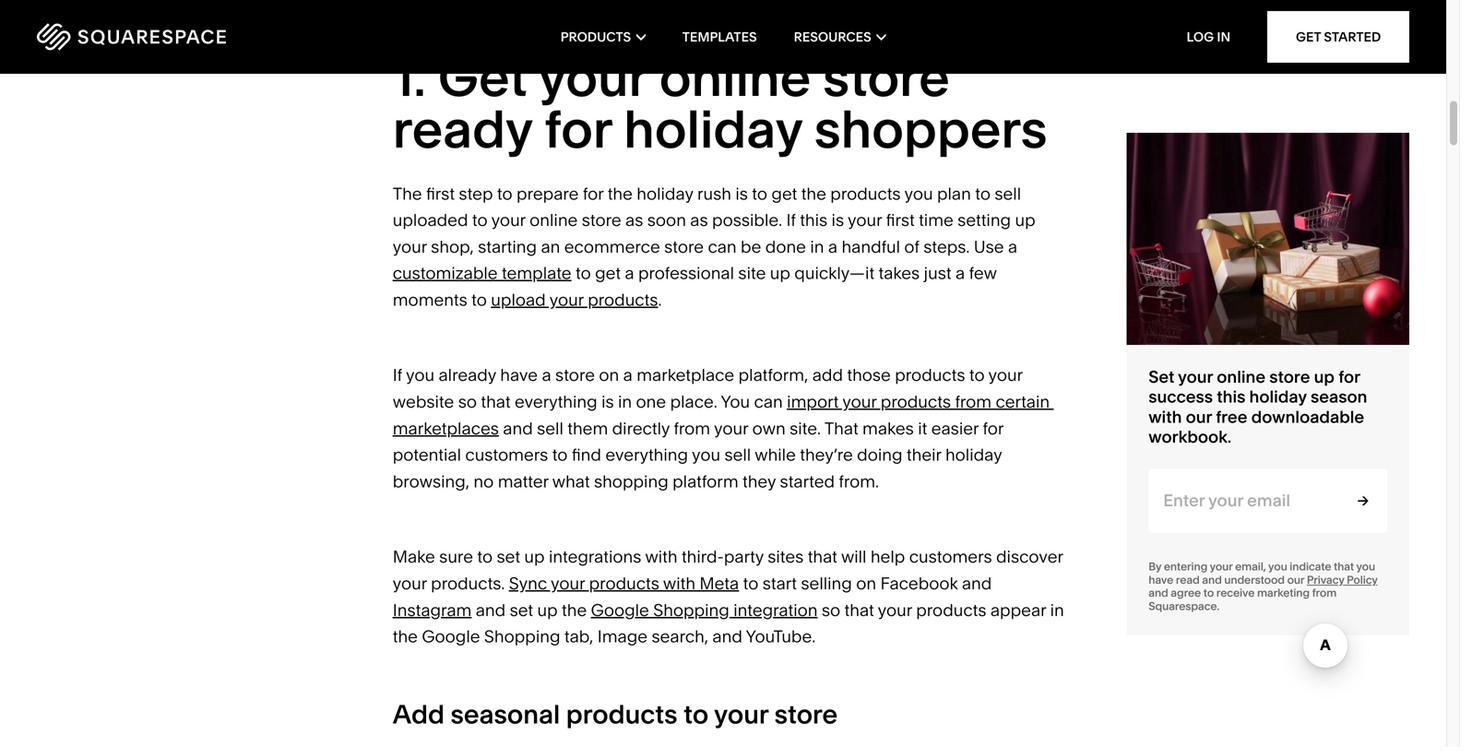 Task type: describe. For each thing, give the bounding box(es) containing it.
to up possible. on the top of the page
[[752, 183, 768, 204]]

start
[[763, 573, 797, 594]]

receive
[[1217, 587, 1255, 600]]

and up appear
[[962, 573, 992, 594]]

set inside make sure to set up integrations with third-party sites that will help customers discover your products.
[[497, 547, 520, 567]]

place.
[[670, 392, 718, 412]]

search,
[[652, 627, 709, 647]]

store inside "if you already have a store on a marketplace platform, add those products to your website so that everything is in one place. you can"
[[555, 365, 595, 385]]

templates link
[[683, 0, 757, 74]]

ecommerce
[[564, 237, 660, 257]]

is inside "if you already have a store on a marketplace platform, add those products to your website so that everything is in one place. you can"
[[602, 392, 614, 412]]

sites
[[768, 547, 804, 567]]

holiday inside and sell them directly from your own site. that makes it easier for potential customers to find everything you sell while they're doing their holiday browsing, no matter what shopping platform they started from.
[[946, 445, 1002, 465]]

import
[[787, 392, 839, 412]]

steps.
[[924, 237, 970, 257]]

policy
[[1347, 573, 1378, 587]]

to inside sync your products with meta to start selling on facebook and instagram and set up the google shopping integration
[[743, 573, 759, 594]]

get started
[[1296, 29, 1381, 45]]

2 vertical spatial sell
[[725, 445, 751, 465]]

to inside "if you already have a store on a marketplace platform, add those products to your website so that everything is in one place. you can"
[[970, 365, 985, 385]]

1 as from the left
[[626, 210, 643, 230]]

few
[[969, 263, 997, 283]]

that
[[825, 418, 859, 439]]

they
[[743, 471, 776, 492]]

will
[[841, 547, 867, 567]]

if you already have a store on a marketplace platform, add those products to your website so that everything is in one place. you can
[[393, 365, 1027, 412]]

store inside 1. get your online store ready for holiday shoppers
[[823, 45, 950, 109]]

easier
[[932, 418, 979, 439]]

instagram link
[[393, 600, 472, 620]]

moments
[[393, 290, 468, 310]]

.
[[658, 290, 662, 310]]

a right use
[[1008, 237, 1018, 257]]

your inside make sure to set up integrations with third-party sites that will help customers discover your products.
[[393, 573, 427, 594]]

for inside the first step to prepare for the holiday rush is to get the products you plan to sell uploaded to your online store as soon as possible. if this is your first time setting up your shop, starting an ecommerce store can be done in a handful of steps. use a customizable template
[[583, 183, 604, 204]]

your down uploaded
[[393, 237, 427, 257]]

your up starting
[[491, 210, 526, 230]]

to right the step
[[497, 183, 513, 204]]

marketplaces
[[393, 418, 499, 439]]

your inside by entering your email, you indicate that you have read and understood our
[[1210, 560, 1233, 573]]

log
[[1187, 29, 1214, 45]]

holiday inside "set your online store up for success this holiday season with our free downloadable workbook."
[[1250, 387, 1307, 407]]

products.
[[431, 573, 505, 594]]

to down search,
[[684, 699, 709, 730]]

youtube.
[[746, 627, 816, 647]]

sync your products with meta link
[[509, 573, 739, 594]]

a up quickly—it
[[828, 237, 838, 257]]

your inside so that your products appear in the google shopping tab, image search, and youtube.
[[878, 600, 912, 620]]

your inside "if you already have a store on a marketplace platform, add those products to your website so that everything is in one place. you can"
[[989, 365, 1023, 385]]

template
[[502, 263, 572, 283]]

up inside the first step to prepare for the holiday rush is to get the products you plan to sell uploaded to your online store as soon as possible. if this is your first time setting up your shop, starting an ecommerce store can be done in a handful of steps. use a customizable template
[[1015, 210, 1036, 230]]

you up the marketing
[[1269, 560, 1288, 573]]

integrations
[[549, 547, 642, 567]]

facebook
[[881, 573, 958, 594]]

on inside "if you already have a store on a marketplace platform, add those products to your website so that everything is in one place. you can"
[[599, 365, 619, 385]]

a right 'just'
[[956, 263, 965, 283]]

customers inside make sure to set up integrations with third-party sites that will help customers discover your products.
[[909, 547, 992, 567]]

2 horizontal spatial is
[[832, 210, 844, 230]]

entering
[[1164, 560, 1208, 573]]

shopping inside so that your products appear in the google shopping tab, image search, and youtube.
[[484, 627, 561, 647]]

to inside privacy policy and agree         to receive marketing from squarespace.
[[1204, 587, 1214, 600]]

1.
[[393, 45, 426, 109]]

prepare
[[517, 183, 579, 204]]

their
[[907, 445, 942, 465]]

a right already on the left
[[542, 365, 551, 385]]

what
[[552, 471, 590, 492]]

products button
[[561, 0, 646, 74]]

rush
[[697, 183, 732, 204]]

to down "customizable template" link
[[472, 290, 487, 310]]

that inside so that your products appear in the google shopping tab, image search, and youtube.
[[845, 600, 874, 620]]

make
[[393, 547, 435, 567]]

set
[[1149, 367, 1175, 387]]

products inside the first step to prepare for the holiday rush is to get the products you plan to sell uploaded to your online store as soon as possible. if this is your first time setting up your shop, starting an ecommerce store can be done in a handful of steps. use a customizable template
[[831, 183, 901, 204]]

log             in link
[[1187, 29, 1231, 45]]

your up handful
[[848, 210, 882, 230]]

everything inside and sell them directly from your own site. that makes it easier for potential customers to find everything you sell while they're doing their holiday browsing, no matter what shopping platform they started from.
[[606, 445, 688, 465]]

read
[[1176, 573, 1200, 587]]

privacy policy link
[[1307, 573, 1378, 587]]

up inside to get a professional site up quickly—it takes just a few moments to
[[770, 263, 791, 283]]

1. get your online store ready for holiday shoppers
[[393, 45, 1060, 161]]

get inside 1. get your online store ready for holiday shoppers
[[438, 45, 528, 109]]

products inside "if you already have a store on a marketplace platform, add those products to your website so that everything is in one place. you can"
[[895, 365, 966, 385]]

the inside sync your products with meta to start selling on facebook and instagram and set up the google shopping integration
[[562, 600, 587, 620]]

time
[[919, 210, 954, 230]]

quickly—it
[[795, 263, 875, 283]]

for inside "set your online store up for success this holiday season with our free downloadable workbook."
[[1339, 367, 1361, 387]]

discover
[[996, 547, 1063, 567]]

so inside "if you already have a store on a marketplace platform, add those products to your website so that everything is in one place. you can"
[[458, 392, 477, 412]]

the inside so that your products appear in the google shopping tab, image search, and youtube.
[[393, 627, 418, 647]]

can inside the first step to prepare for the holiday rush is to get the products you plan to sell uploaded to your online store as soon as possible. if this is your first time setting up your shop, starting an ecommerce store can be done in a handful of steps. use a customizable template
[[708, 237, 737, 257]]

resources button
[[794, 0, 886, 74]]

they're
[[800, 445, 853, 465]]

on inside sync your products with meta to start selling on facebook and instagram and set up the google shopping integration
[[856, 573, 877, 594]]

with inside sync your products with meta to start selling on facebook and instagram and set up the google shopping integration
[[663, 573, 696, 594]]

website
[[393, 392, 454, 412]]

resources
[[794, 29, 872, 45]]

store up professional
[[664, 237, 704, 257]]

1 vertical spatial sell
[[537, 418, 564, 439]]

browsing,
[[393, 471, 470, 492]]

import your products from certain marketplaces link
[[393, 392, 1054, 439]]

soon
[[647, 210, 686, 230]]

in inside so that your products appear in the google shopping tab, image search, and youtube.
[[1051, 600, 1064, 620]]

marketing
[[1258, 587, 1310, 600]]

sync
[[509, 573, 547, 594]]

so that your products appear in the google shopping tab, image search, and youtube.
[[393, 600, 1069, 647]]

with inside "set your online store up for success this holiday season with our free downloadable workbook."
[[1149, 407, 1182, 427]]

your inside "set your online store up for success this holiday season with our free downloadable workbook."
[[1178, 367, 1213, 387]]

sure
[[439, 547, 473, 567]]

store inside "set your online store up for success this holiday season with our free downloadable workbook."
[[1270, 367, 1311, 387]]

of
[[905, 237, 920, 257]]

our inside by entering your email, you indicate that you have read and understood our
[[1288, 573, 1305, 587]]

everything inside "if you already have a store on a marketplace platform, add those products to your website so that everything is in one place. you can"
[[515, 392, 598, 412]]

squarespace logo image
[[37, 23, 226, 51]]

up inside make sure to set up integrations with third-party sites that will help customers discover your products.
[[524, 547, 545, 567]]

1 horizontal spatial first
[[886, 210, 915, 230]]

a down the ecommerce
[[625, 263, 634, 283]]

online inside "set your online store up for success this holiday season with our free downloadable workbook."
[[1217, 367, 1266, 387]]

our inside "set your online store up for success this holiday season with our free downloadable workbook."
[[1186, 407, 1212, 427]]

from inside import your products from certain marketplaces
[[955, 392, 992, 412]]

a up directly
[[623, 365, 633, 385]]

professional
[[638, 263, 734, 283]]

privacy policy and agree         to receive marketing from squarespace.
[[1149, 573, 1378, 613]]

the first step to prepare for the holiday rush is to get the products you plan to sell uploaded to your online store as soon as possible. if this is your first time setting up your shop, starting an ecommerce store can be done in a handful of steps. use a customizable template
[[393, 183, 1040, 283]]

to inside make sure to set up integrations with third-party sites that will help customers discover your products.
[[477, 547, 493, 567]]

step
[[459, 183, 493, 204]]

for inside 1. get your online store ready for holiday shoppers
[[545, 97, 612, 161]]

matter
[[498, 471, 549, 492]]

those
[[847, 365, 891, 385]]

and down products. at the bottom left of page
[[476, 600, 506, 620]]

privacy
[[1307, 573, 1345, 587]]

Enter your email email field
[[1149, 469, 1330, 533]]

just
[[924, 263, 952, 283]]

free
[[1216, 407, 1248, 427]]

if inside the first step to prepare for the holiday rush is to get the products you plan to sell uploaded to your online store as soon as possible. if this is your first time setting up your shop, starting an ecommerce store can be done in a handful of steps. use a customizable template
[[787, 210, 796, 230]]



Task type: locate. For each thing, give the bounding box(es) containing it.
1 horizontal spatial sell
[[725, 445, 751, 465]]

0 vertical spatial shopping
[[653, 600, 730, 620]]

that right indicate
[[1334, 560, 1354, 573]]

with
[[1149, 407, 1182, 427], [645, 547, 678, 567], [663, 573, 696, 594]]

2 horizontal spatial sell
[[995, 183, 1021, 204]]

0 vertical spatial online
[[660, 45, 811, 109]]

your right set
[[1178, 367, 1213, 387]]

your down facebook
[[878, 600, 912, 620]]

0 horizontal spatial shopping
[[484, 627, 561, 647]]

with inside make sure to set up integrations with third-party sites that will help customers discover your products.
[[645, 547, 678, 567]]

customers up matter at the left bottom of the page
[[465, 445, 548, 465]]

to left find
[[552, 445, 568, 465]]

so inside so that your products appear in the google shopping tab, image search, and youtube.
[[822, 600, 841, 620]]

0 horizontal spatial can
[[708, 237, 737, 257]]

seasonal
[[451, 699, 560, 730]]

1 horizontal spatial as
[[690, 210, 708, 230]]

1 horizontal spatial our
[[1288, 573, 1305, 587]]

and right read
[[1202, 573, 1222, 587]]

online up free in the right bottom of the page
[[1217, 367, 1266, 387]]

from down place.
[[674, 418, 711, 439]]

for inside and sell them directly from your own site. that makes it easier for potential customers to find everything you sell while they're doing their holiday browsing, no matter what shopping platform they started from.
[[983, 418, 1004, 439]]

get started link
[[1268, 11, 1410, 63]]

1 horizontal spatial everything
[[606, 445, 688, 465]]

in
[[810, 237, 824, 257], [618, 392, 632, 412], [1051, 600, 1064, 620]]

in right appear
[[1051, 600, 1064, 620]]

upload
[[491, 290, 546, 310]]

templates
[[683, 29, 757, 45]]

from down indicate
[[1313, 587, 1337, 600]]

to up the upload your products .
[[576, 263, 591, 283]]

the down instagram
[[393, 627, 418, 647]]

can left "be"
[[708, 237, 737, 257]]

this
[[800, 210, 828, 230], [1217, 387, 1246, 407]]

for up downloadable
[[1339, 367, 1361, 387]]

1 vertical spatial our
[[1288, 573, 1305, 587]]

None submit
[[1330, 469, 1388, 533]]

and down google shopping integration link
[[713, 627, 743, 647]]

2 horizontal spatial in
[[1051, 600, 1064, 620]]

2 vertical spatial with
[[663, 573, 696, 594]]

1 horizontal spatial this
[[1217, 387, 1246, 407]]

if inside "if you already have a store on a marketplace platform, add those products to your website so that everything is in one place. you can"
[[393, 365, 402, 385]]

the up tab,
[[562, 600, 587, 620]]

0 vertical spatial with
[[1149, 407, 1182, 427]]

your left email,
[[1210, 560, 1233, 573]]

2 horizontal spatial from
[[1313, 587, 1337, 600]]

your inside 1. get your online store ready for holiday shoppers
[[539, 45, 647, 109]]

that inside "if you already have a store on a marketplace platform, add those products to your website so that everything is in one place. you can"
[[481, 392, 511, 412]]

is up handful
[[832, 210, 844, 230]]

handful
[[842, 237, 901, 257]]

0 vertical spatial from
[[955, 392, 992, 412]]

1 horizontal spatial online
[[660, 45, 811, 109]]

your
[[539, 45, 647, 109], [491, 210, 526, 230], [848, 210, 882, 230], [393, 237, 427, 257], [550, 290, 584, 310], [989, 365, 1023, 385], [1178, 367, 1213, 387], [843, 392, 877, 412], [714, 418, 748, 439], [1210, 560, 1233, 573], [393, 573, 427, 594], [551, 573, 585, 594], [878, 600, 912, 620], [714, 699, 769, 730]]

first
[[426, 183, 455, 204], [886, 210, 915, 230]]

started
[[1324, 29, 1381, 45]]

1 vertical spatial set
[[510, 600, 533, 620]]

0 vertical spatial customers
[[465, 445, 548, 465]]

holiday right free in the right bottom of the page
[[1250, 387, 1307, 407]]

google inside so that your products appear in the google shopping tab, image search, and youtube.
[[422, 627, 480, 647]]

have right already on the left
[[500, 365, 538, 385]]

set your online store up for success this holiday season with our free downloadable workbook.
[[1149, 367, 1368, 447]]

them
[[568, 418, 608, 439]]

1 horizontal spatial google
[[591, 600, 649, 620]]

0 horizontal spatial get
[[595, 263, 621, 283]]

google shopping integration link
[[591, 600, 818, 620]]

0 vertical spatial get
[[1296, 29, 1321, 45]]

get
[[772, 183, 797, 204], [595, 263, 621, 283]]

the up done
[[802, 183, 827, 204]]

store up downloadable
[[1270, 367, 1311, 387]]

in left one
[[618, 392, 632, 412]]

for right prepare
[[583, 183, 604, 204]]

up inside sync your products with meta to start selling on facebook and instagram and set up the google shopping integration
[[537, 600, 558, 620]]

0 horizontal spatial sell
[[537, 418, 564, 439]]

success
[[1149, 387, 1213, 407]]

sell
[[995, 183, 1021, 204], [537, 418, 564, 439], [725, 445, 751, 465]]

shopping up search,
[[653, 600, 730, 620]]

started
[[780, 471, 835, 492]]

and inside privacy policy and agree         to receive marketing from squarespace.
[[1149, 587, 1169, 600]]

set up sync
[[497, 547, 520, 567]]

2 vertical spatial in
[[1051, 600, 1064, 620]]

you up 'website'
[[406, 365, 435, 385]]

1 vertical spatial everything
[[606, 445, 688, 465]]

google down instagram link on the left of the page
[[422, 627, 480, 647]]

our left free in the right bottom of the page
[[1186, 407, 1212, 427]]

from inside privacy policy and agree         to receive marketing from squarespace.
[[1313, 587, 1337, 600]]

so down selling
[[822, 600, 841, 620]]

get inside to get a professional site up quickly—it takes just a few moments to
[[595, 263, 621, 283]]

0 vertical spatial google
[[591, 600, 649, 620]]

sell up the they
[[725, 445, 751, 465]]

2 vertical spatial from
[[1313, 587, 1337, 600]]

plan
[[937, 183, 971, 204]]

add seasonal products to your store
[[393, 699, 838, 730]]

a
[[828, 237, 838, 257], [1008, 237, 1018, 257], [625, 263, 634, 283], [956, 263, 965, 283], [542, 365, 551, 385], [623, 365, 633, 385]]

find
[[572, 445, 602, 465]]

google up image
[[591, 600, 649, 620]]

platform
[[673, 471, 739, 492]]

products inside import your products from certain marketplaces
[[881, 392, 951, 412]]

up up downloadable
[[1314, 367, 1335, 387]]

if up done
[[787, 210, 796, 230]]

0 horizontal spatial from
[[674, 418, 711, 439]]

be
[[741, 237, 762, 257]]

party
[[724, 547, 764, 567]]

to down the step
[[472, 210, 488, 230]]

by entering your email, you indicate that you have read and understood our
[[1149, 560, 1376, 587]]

online inside 1. get your online store ready for holiday shoppers
[[660, 45, 811, 109]]

this inside the first step to prepare for the holiday rush is to get the products you plan to sell uploaded to your online store as soon as possible. if this is your first time setting up your shop, starting an ecommerce store can be done in a handful of steps. use a customizable template
[[800, 210, 828, 230]]

and inside so that your products appear in the google shopping tab, image search, and youtube.
[[713, 627, 743, 647]]

1 vertical spatial have
[[1149, 573, 1174, 587]]

can up own
[[754, 392, 783, 412]]

1 vertical spatial customers
[[909, 547, 992, 567]]

your inside import your products from certain marketplaces
[[843, 392, 877, 412]]

0 horizontal spatial on
[[599, 365, 619, 385]]

1 horizontal spatial is
[[736, 183, 748, 204]]

your down integrations on the left bottom
[[551, 573, 585, 594]]

0 vertical spatial our
[[1186, 407, 1212, 427]]

email,
[[1235, 560, 1266, 573]]

online down templates
[[660, 45, 811, 109]]

sell up setting
[[995, 183, 1021, 204]]

1 horizontal spatial if
[[787, 210, 796, 230]]

from up easier
[[955, 392, 992, 412]]

1 vertical spatial shopping
[[484, 627, 561, 647]]

if up 'website'
[[393, 365, 402, 385]]

you inside the first step to prepare for the holiday rush is to get the products you plan to sell uploaded to your online store as soon as possible. if this is your first time setting up your shop, starting an ecommerce store can be done in a handful of steps. use a customizable template
[[905, 183, 933, 204]]

0 vertical spatial sell
[[995, 183, 1021, 204]]

your inside sync your products with meta to start selling on facebook and instagram and set up the google shopping integration
[[551, 573, 585, 594]]

help
[[871, 547, 905, 567]]

0 vertical spatial so
[[458, 392, 477, 412]]

takes
[[879, 263, 920, 283]]

while
[[755, 445, 796, 465]]

0 vertical spatial everything
[[515, 392, 598, 412]]

have
[[500, 365, 538, 385], [1149, 573, 1174, 587]]

third-
[[682, 547, 724, 567]]

your down those
[[843, 392, 877, 412]]

that down selling
[[845, 600, 874, 620]]

1 horizontal spatial on
[[856, 573, 877, 594]]

to down party in the bottom of the page
[[743, 573, 759, 594]]

0 vertical spatial on
[[599, 365, 619, 385]]

your down youtube.
[[714, 699, 769, 730]]

set inside sync your products with meta to start selling on facebook and instagram and set up the google shopping integration
[[510, 600, 533, 620]]

holiday down easier
[[946, 445, 1002, 465]]

shopping inside sync your products with meta to start selling on facebook and instagram and set up the google shopping integration
[[653, 600, 730, 620]]

set down sync
[[510, 600, 533, 620]]

0 horizontal spatial our
[[1186, 407, 1212, 427]]

get left started
[[1296, 29, 1321, 45]]

store up the ecommerce
[[582, 210, 622, 230]]

in inside the first step to prepare for the holiday rush is to get the products you plan to sell uploaded to your online store as soon as possible. if this is your first time setting up your shop, starting an ecommerce store can be done in a handful of steps. use a customizable template
[[810, 237, 824, 257]]

2 vertical spatial is
[[602, 392, 614, 412]]

have inside by entering your email, you indicate that you have read and understood our
[[1149, 573, 1174, 587]]

indicate
[[1290, 560, 1332, 573]]

0 horizontal spatial this
[[800, 210, 828, 230]]

own
[[752, 418, 786, 439]]

with left the "third-"
[[645, 547, 678, 567]]

use
[[974, 237, 1004, 257]]

from.
[[839, 471, 879, 492]]

0 horizontal spatial have
[[500, 365, 538, 385]]

is up possible. on the top of the page
[[736, 183, 748, 204]]

sell inside the first step to prepare for the holiday rush is to get the products you plan to sell uploaded to your online store as soon as possible. if this is your first time setting up your shop, starting an ecommerce store can be done in a handful of steps. use a customizable template
[[995, 183, 1021, 204]]

first up of
[[886, 210, 915, 230]]

on down will
[[856, 573, 877, 594]]

as left soon
[[626, 210, 643, 230]]

site
[[739, 263, 766, 283]]

can inside "if you already have a store on a marketplace platform, add those products to your website so that everything is in one place. you can"
[[754, 392, 783, 412]]

0 horizontal spatial if
[[393, 365, 402, 385]]

upload your products .
[[491, 290, 666, 310]]

2 vertical spatial online
[[1217, 367, 1266, 387]]

customers inside and sell them directly from your own site. that makes it easier for potential customers to find everything you sell while they're doing their holiday browsing, no matter what shopping platform they started from.
[[465, 445, 548, 465]]

customizable template link
[[393, 263, 572, 283]]

1 horizontal spatial get
[[1296, 29, 1321, 45]]

products inside so that your products appear in the google shopping tab, image search, and youtube.
[[916, 600, 987, 620]]

1 vertical spatial get
[[595, 263, 621, 283]]

0 horizontal spatial everything
[[515, 392, 598, 412]]

1 vertical spatial first
[[886, 210, 915, 230]]

get inside the first step to prepare for the holiday rush is to get the products you plan to sell uploaded to your online store as soon as possible. if this is your first time setting up your shop, starting an ecommerce store can be done in a handful of steps. use a customizable template
[[772, 183, 797, 204]]

downloadable
[[1252, 407, 1365, 427]]

products
[[831, 183, 901, 204], [588, 290, 658, 310], [895, 365, 966, 385], [881, 392, 951, 412], [589, 573, 660, 594], [916, 600, 987, 620], [566, 699, 678, 730]]

0 vertical spatial set
[[497, 547, 520, 567]]

your down you
[[714, 418, 748, 439]]

1 horizontal spatial get
[[772, 183, 797, 204]]

1 vertical spatial if
[[393, 365, 402, 385]]

it
[[918, 418, 928, 439]]

sync your products with meta to start selling on facebook and instagram and set up the google shopping integration
[[393, 573, 996, 620]]

0 horizontal spatial customers
[[465, 445, 548, 465]]

that up selling
[[808, 547, 838, 567]]

ready
[[393, 97, 532, 161]]

add
[[813, 365, 843, 385]]

0 horizontal spatial first
[[426, 183, 455, 204]]

you right privacy
[[1357, 560, 1376, 573]]

1 vertical spatial on
[[856, 573, 877, 594]]

your down the 'template'
[[550, 290, 584, 310]]

in inside "if you already have a store on a marketplace platform, add those products to your website so that everything is in one place. you can"
[[618, 392, 632, 412]]

0 vertical spatial if
[[787, 210, 796, 230]]

1 vertical spatial so
[[822, 600, 841, 620]]

this inside "set your online store up for success this holiday season with our free downloadable workbook."
[[1217, 387, 1246, 407]]

meta
[[700, 573, 739, 594]]

uploaded
[[393, 210, 468, 230]]

to inside and sell them directly from your own site. that makes it easier for potential customers to find everything you sell while they're doing their holiday browsing, no matter what shopping platform they started from.
[[552, 445, 568, 465]]

first up uploaded
[[426, 183, 455, 204]]

0 horizontal spatial as
[[626, 210, 643, 230]]

1 vertical spatial can
[[754, 392, 783, 412]]

get up possible. on the top of the page
[[772, 183, 797, 204]]

2 as from the left
[[690, 210, 708, 230]]

appear
[[991, 600, 1046, 620]]

import your products from certain marketplaces
[[393, 392, 1054, 439]]

with down set
[[1149, 407, 1182, 427]]

marketplace
[[637, 365, 735, 385]]

certain
[[996, 392, 1050, 412]]

you up time
[[905, 183, 933, 204]]

0 horizontal spatial in
[[618, 392, 632, 412]]

0 vertical spatial get
[[772, 183, 797, 204]]

products inside sync your products with meta to start selling on facebook and instagram and set up the google shopping integration
[[589, 573, 660, 594]]

doing
[[857, 445, 903, 465]]

0 horizontal spatial is
[[602, 392, 614, 412]]

setting
[[958, 210, 1011, 230]]

to up easier
[[970, 365, 985, 385]]

0 horizontal spatial get
[[438, 45, 528, 109]]

possible.
[[712, 210, 783, 230]]

so down already on the left
[[458, 392, 477, 412]]

have left read
[[1149, 573, 1174, 587]]

0 vertical spatial this
[[800, 210, 828, 230]]

1 horizontal spatial shopping
[[653, 600, 730, 620]]

store down youtube.
[[775, 699, 838, 730]]

holiday inside the first step to prepare for the holiday rush is to get the products you plan to sell uploaded to your online store as soon as possible. if this is your first time setting up your shop, starting an ecommerce store can be done in a handful of steps. use a customizable template
[[637, 183, 693, 204]]

online inside the first step to prepare for the holiday rush is to get the products you plan to sell uploaded to your online store as soon as possible. if this is your first time setting up your shop, starting an ecommerce store can be done in a handful of steps. use a customizable template
[[530, 210, 578, 230]]

image
[[598, 627, 648, 647]]

1 vertical spatial in
[[618, 392, 632, 412]]

that inside by entering your email, you indicate that you have read and understood our
[[1334, 560, 1354, 573]]

customers up facebook
[[909, 547, 992, 567]]

up right setting
[[1015, 210, 1036, 230]]

1 horizontal spatial in
[[810, 237, 824, 257]]

done
[[766, 237, 806, 257]]

0 horizontal spatial google
[[422, 627, 480, 647]]

log             in
[[1187, 29, 1231, 45]]

holiday inside 1. get your online store ready for holiday shoppers
[[624, 97, 802, 161]]

1 vertical spatial from
[[674, 418, 711, 439]]

make sure to set up integrations with third-party sites that will help customers discover your products.
[[393, 547, 1067, 594]]

shoppers
[[815, 97, 1048, 161]]

have inside "if you already have a store on a marketplace platform, add those products to your website so that everything is in one place. you can"
[[500, 365, 538, 385]]

0 horizontal spatial so
[[458, 392, 477, 412]]

with down the "third-"
[[663, 573, 696, 594]]

0 vertical spatial can
[[708, 237, 737, 257]]

up inside "set your online store up for success this holiday season with our free downloadable workbook."
[[1314, 367, 1335, 387]]

up down sync
[[537, 600, 558, 620]]

google inside sync your products with meta to start selling on facebook and instagram and set up the google shopping integration
[[591, 600, 649, 620]]

and up matter at the left bottom of the page
[[503, 418, 533, 439]]

if
[[787, 210, 796, 230], [393, 365, 402, 385]]

up down done
[[770, 263, 791, 283]]

already
[[439, 365, 496, 385]]

0 horizontal spatial online
[[530, 210, 578, 230]]

starting
[[478, 237, 537, 257]]

0 vertical spatial in
[[810, 237, 824, 257]]

google
[[591, 600, 649, 620], [422, 627, 480, 647]]

1 horizontal spatial can
[[754, 392, 783, 412]]

as down rush
[[690, 210, 708, 230]]

on up them
[[599, 365, 619, 385]]

0 vertical spatial first
[[426, 183, 455, 204]]

1 vertical spatial this
[[1217, 387, 1246, 407]]

your up certain
[[989, 365, 1023, 385]]

your down products
[[539, 45, 647, 109]]

you
[[721, 392, 750, 412]]

directly
[[612, 418, 670, 439]]

that down already on the left
[[481, 392, 511, 412]]

0 vertical spatial is
[[736, 183, 748, 204]]

instagram
[[393, 600, 472, 620]]

1 vertical spatial get
[[438, 45, 528, 109]]

1 vertical spatial is
[[832, 210, 844, 230]]

everything down directly
[[606, 445, 688, 465]]

0 vertical spatial have
[[500, 365, 538, 385]]

1 vertical spatial google
[[422, 627, 480, 647]]

store up them
[[555, 365, 595, 385]]

from inside and sell them directly from your own site. that makes it easier for potential customers to find everything you sell while they're doing their holiday browsing, no matter what shopping platform they started from.
[[674, 418, 711, 439]]

get right 1.
[[438, 45, 528, 109]]

2 horizontal spatial online
[[1217, 367, 1266, 387]]

that inside make sure to set up integrations with third-party sites that will help customers discover your products.
[[808, 547, 838, 567]]

everything up them
[[515, 392, 598, 412]]

1 horizontal spatial so
[[822, 600, 841, 620]]

to up setting
[[975, 183, 991, 204]]

up up sync
[[524, 547, 545, 567]]

1 horizontal spatial from
[[955, 392, 992, 412]]

customers
[[465, 445, 548, 465], [909, 547, 992, 567]]

shopping
[[594, 471, 669, 492]]

and inside by entering your email, you indicate that you have read and understood our
[[1202, 573, 1222, 587]]

sell left them
[[537, 418, 564, 439]]

your down make
[[393, 573, 427, 594]]

the
[[393, 183, 422, 204]]

shopping down sync
[[484, 627, 561, 647]]

your inside and sell them directly from your own site. that makes it easier for potential customers to find everything you sell while they're doing their holiday browsing, no matter what shopping platform they started from.
[[714, 418, 748, 439]]

to get a professional site up quickly—it takes just a few moments to
[[393, 263, 1001, 310]]

the up the ecommerce
[[608, 183, 633, 204]]

you
[[905, 183, 933, 204], [406, 365, 435, 385], [692, 445, 721, 465], [1269, 560, 1288, 573], [1357, 560, 1376, 573]]

1 vertical spatial with
[[645, 547, 678, 567]]

our
[[1186, 407, 1212, 427], [1288, 573, 1305, 587]]

you up platform
[[692, 445, 721, 465]]

you inside and sell them directly from your own site. that makes it easier for potential customers to find everything you sell while they're doing their holiday browsing, no matter what shopping platform they started from.
[[692, 445, 721, 465]]

shop,
[[431, 237, 474, 257]]

1 vertical spatial online
[[530, 210, 578, 230]]

get down the ecommerce
[[595, 263, 621, 283]]

you inside "if you already have a store on a marketplace platform, add those products to your website so that everything is in one place. you can"
[[406, 365, 435, 385]]

1 horizontal spatial customers
[[909, 547, 992, 567]]

get
[[1296, 29, 1321, 45], [438, 45, 528, 109]]

and inside and sell them directly from your own site. that makes it easier for potential customers to find everything you sell while they're doing their holiday browsing, no matter what shopping platform they started from.
[[503, 418, 533, 439]]

1 horizontal spatial have
[[1149, 573, 1174, 587]]



Task type: vqa. For each thing, say whether or not it's contained in the screenshot.
online to the left
yes



